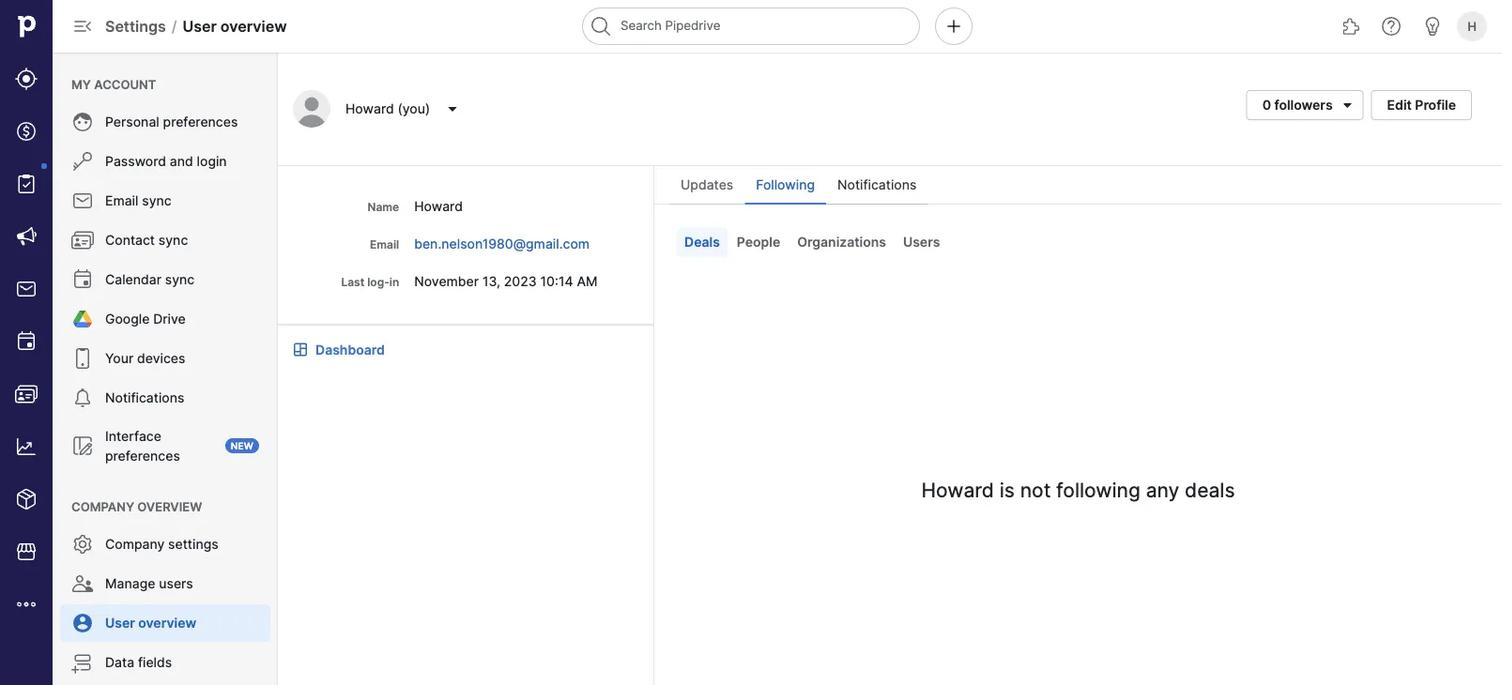 Task type: describe. For each thing, give the bounding box(es) containing it.
user overview
[[105, 616, 196, 632]]

company for company settings
[[105, 537, 165, 553]]

november 13, 2023 10:14 am
[[414, 273, 598, 289]]

quick help image
[[1381, 15, 1403, 38]]

personal preferences
[[105, 114, 238, 130]]

personal preferences link
[[60, 103, 271, 141]]

interface
[[105, 428, 161, 444]]

company settings
[[105, 537, 219, 553]]

howard is not following any deals
[[922, 478, 1236, 502]]

password and login
[[105, 154, 227, 170]]

people
[[737, 234, 781, 250]]

your devices link
[[60, 340, 271, 378]]

calendar sync
[[105, 272, 195, 288]]

manage users link
[[60, 565, 271, 603]]

following
[[756, 177, 815, 193]]

log-
[[368, 276, 390, 289]]

is
[[1000, 478, 1015, 502]]

deals button
[[677, 227, 728, 257]]

email sync
[[105, 193, 172, 209]]

0 followers
[[1263, 97, 1333, 113]]

profile
[[1416, 97, 1457, 113]]

h button
[[1454, 8, 1492, 45]]

calendar
[[105, 272, 162, 288]]

data
[[105, 655, 134, 671]]

color undefined image for password
[[71, 150, 94, 173]]

deals image
[[15, 120, 38, 143]]

/
[[172, 17, 177, 35]]

account
[[94, 77, 156, 92]]

leads image
[[15, 68, 38, 90]]

not
[[1021, 478, 1051, 502]]

am
[[577, 273, 598, 289]]

insights image
[[15, 436, 38, 458]]

color primary image
[[1337, 98, 1360, 113]]

new
[[231, 441, 254, 452]]

sales inbox image
[[15, 278, 38, 301]]

user overview link
[[60, 605, 271, 642]]

any
[[1147, 478, 1180, 502]]

ben.nelson1980@gmail.com link
[[414, 236, 594, 252]]

color undefined image for data
[[71, 652, 94, 674]]

users
[[904, 234, 941, 250]]

preferences for personal
[[163, 114, 238, 130]]

products image
[[15, 488, 38, 511]]

Search Pipedrive field
[[582, 8, 921, 45]]

10:14
[[541, 273, 574, 289]]

user inside menu item
[[105, 616, 135, 632]]

color undefined image up campaigns icon
[[15, 173, 38, 195]]

activities image
[[15, 331, 38, 353]]

color undefined image for contact sync
[[71, 229, 94, 252]]

color undefined image for calendar sync
[[71, 269, 94, 291]]

howard for howard is not following any deals
[[922, 478, 995, 502]]

howard for howard
[[414, 198, 463, 214]]

updates
[[681, 177, 734, 193]]

sync for calendar sync
[[165, 272, 195, 288]]

edit profile
[[1388, 97, 1457, 113]]

users
[[159, 576, 193, 592]]

(you)
[[398, 101, 430, 117]]

color undefined image for your devices
[[71, 348, 94, 370]]

in
[[390, 276, 399, 289]]

color undefined image for email
[[71, 190, 94, 212]]

preferences for interface
[[105, 448, 180, 464]]

0
[[1263, 97, 1272, 113]]

sync for contact sync
[[159, 232, 188, 248]]

h
[[1468, 19, 1477, 33]]

select user image
[[442, 101, 464, 116]]

color undefined image for personal preferences
[[71, 111, 94, 133]]

quick add image
[[943, 15, 966, 38]]

deals
[[685, 234, 720, 250]]

login
[[197, 154, 227, 170]]

password and login link
[[60, 143, 271, 180]]

last log-in
[[341, 276, 399, 289]]

data fields
[[105, 655, 172, 671]]

organizations button
[[790, 227, 894, 257]]

13,
[[483, 273, 501, 289]]

settings
[[168, 537, 219, 553]]

people button
[[730, 227, 788, 257]]

more image
[[15, 594, 38, 616]]



Task type: locate. For each thing, give the bounding box(es) containing it.
sync
[[142, 193, 172, 209], [159, 232, 188, 248], [165, 272, 195, 288]]

preferences up login
[[163, 114, 238, 130]]

color undefined image right more image
[[71, 612, 94, 635]]

color undefined image right contacts image
[[71, 387, 94, 410]]

deals
[[1185, 478, 1236, 502]]

overview inside menu item
[[138, 616, 196, 632]]

email
[[105, 193, 138, 209], [370, 238, 399, 252]]

color undefined image right marketplace icon
[[71, 534, 94, 556]]

personal
[[105, 114, 159, 130]]

google drive link
[[60, 301, 271, 338]]

color undefined image left manage
[[71, 573, 94, 596]]

company for company overview
[[71, 500, 134, 514]]

0 vertical spatial preferences
[[163, 114, 238, 130]]

2 horizontal spatial howard
[[922, 478, 995, 502]]

0 horizontal spatial user
[[105, 616, 135, 632]]

color undefined image left data
[[71, 652, 94, 674]]

color undefined image inside your devices link
[[71, 348, 94, 370]]

your devices
[[105, 351, 185, 367]]

menu containing personal preferences
[[53, 53, 278, 686]]

manage users
[[105, 576, 193, 592]]

email down name
[[370, 238, 399, 252]]

1 vertical spatial user
[[105, 616, 135, 632]]

company up company settings
[[71, 500, 134, 514]]

0 vertical spatial howard
[[346, 101, 394, 117]]

howard left (you)
[[346, 101, 394, 117]]

2 vertical spatial overview
[[138, 616, 196, 632]]

user
[[183, 17, 217, 35], [105, 616, 135, 632]]

my
[[71, 77, 91, 92]]

company overview
[[71, 500, 202, 514]]

1 vertical spatial notifications
[[105, 390, 184, 406]]

company inside company settings link
[[105, 537, 165, 553]]

email for email
[[370, 238, 399, 252]]

settings / user overview
[[105, 17, 287, 35]]

user up data
[[105, 616, 135, 632]]

color undefined image for interface
[[71, 435, 94, 457]]

color undefined image left your
[[71, 348, 94, 370]]

color undefined image for google
[[71, 308, 94, 331]]

fields
[[138, 655, 172, 671]]

notifications up the organizations
[[838, 177, 917, 193]]

1 vertical spatial howard
[[414, 198, 463, 214]]

6 color undefined image from the top
[[71, 573, 94, 596]]

color undefined image inside notifications "link"
[[71, 387, 94, 410]]

0 horizontal spatial notifications
[[105, 390, 184, 406]]

overview for user overview
[[138, 616, 196, 632]]

menu item
[[53, 684, 278, 686]]

edit
[[1388, 97, 1413, 113]]

color undefined image for company
[[71, 534, 94, 556]]

sales assistant image
[[1422, 15, 1445, 38]]

menu toggle image
[[71, 15, 94, 38]]

color undefined image for user overview
[[71, 612, 94, 635]]

color undefined image down my
[[71, 111, 94, 133]]

overview up company settings link
[[137, 500, 202, 514]]

0 vertical spatial email
[[105, 193, 138, 209]]

1 vertical spatial company
[[105, 537, 165, 553]]

users button
[[896, 227, 948, 257]]

user overview menu item
[[53, 605, 278, 642]]

sync down password and login link
[[142, 193, 172, 209]]

company down company overview
[[105, 537, 165, 553]]

overview
[[221, 17, 287, 35], [137, 500, 202, 514], [138, 616, 196, 632]]

contacts image
[[15, 383, 38, 406]]

color undefined image for manage
[[71, 573, 94, 596]]

0 vertical spatial user
[[183, 17, 217, 35]]

howard
[[346, 101, 394, 117], [414, 198, 463, 214], [922, 478, 995, 502]]

company
[[71, 500, 134, 514], [105, 537, 165, 553]]

1 vertical spatial sync
[[159, 232, 188, 248]]

0 vertical spatial overview
[[221, 17, 287, 35]]

sync down email sync link
[[159, 232, 188, 248]]

1 horizontal spatial notifications
[[838, 177, 917, 193]]

1 color undefined image from the top
[[71, 150, 94, 173]]

contact
[[105, 232, 155, 248]]

company settings link
[[60, 526, 271, 564]]

user right /
[[183, 17, 217, 35]]

campaigns image
[[15, 225, 38, 248]]

my account
[[71, 77, 156, 92]]

0 horizontal spatial howard
[[346, 101, 394, 117]]

3 color undefined image from the top
[[71, 308, 94, 331]]

color undefined image inside password and login link
[[71, 150, 94, 173]]

2 vertical spatial howard
[[922, 478, 995, 502]]

calendar sync link
[[60, 261, 271, 299]]

color undefined image for notifications
[[71, 387, 94, 410]]

overview down manage users link
[[138, 616, 196, 632]]

marketplace image
[[15, 541, 38, 564]]

following
[[1057, 478, 1141, 502]]

color undefined image
[[71, 150, 94, 173], [71, 190, 94, 212], [71, 308, 94, 331], [71, 435, 94, 457], [71, 534, 94, 556], [71, 573, 94, 596], [71, 652, 94, 674]]

howard for howard (you)
[[346, 101, 394, 117]]

0 vertical spatial sync
[[142, 193, 172, 209]]

color undefined image inside personal preferences link
[[71, 111, 94, 133]]

manage
[[105, 576, 155, 592]]

notifications down your devices
[[105, 390, 184, 406]]

1 horizontal spatial email
[[370, 238, 399, 252]]

contact sync link
[[60, 222, 271, 259]]

interface preferences
[[105, 428, 180, 464]]

email for email sync
[[105, 193, 138, 209]]

organizations
[[798, 234, 887, 250]]

edit profile button
[[1372, 90, 1473, 120]]

notifications inside "link"
[[105, 390, 184, 406]]

settings
[[105, 17, 166, 35]]

0 followers button
[[1247, 90, 1364, 120]]

color undefined image left calendar
[[71, 269, 94, 291]]

sync for email sync
[[142, 193, 172, 209]]

howard right name
[[414, 198, 463, 214]]

color undefined image left contact
[[71, 229, 94, 252]]

email inside email sync link
[[105, 193, 138, 209]]

menu
[[0, 0, 53, 686], [53, 53, 278, 686]]

google drive
[[105, 311, 186, 327]]

color undefined image inside calendar sync link
[[71, 269, 94, 291]]

2 color undefined image from the top
[[71, 190, 94, 212]]

ben.nelson1980@gmail.com
[[414, 236, 590, 252]]

4 color undefined image from the top
[[71, 435, 94, 457]]

email up contact
[[105, 193, 138, 209]]

1 vertical spatial email
[[370, 238, 399, 252]]

color link image
[[293, 342, 308, 357]]

5 color undefined image from the top
[[71, 534, 94, 556]]

color undefined image inside google drive link
[[71, 308, 94, 331]]

notifications
[[838, 177, 917, 193], [105, 390, 184, 406]]

1 vertical spatial preferences
[[105, 448, 180, 464]]

color undefined image left google
[[71, 308, 94, 331]]

dashboard
[[316, 342, 385, 358]]

contact sync
[[105, 232, 188, 248]]

last
[[341, 276, 365, 289]]

followers
[[1275, 97, 1333, 113]]

1 horizontal spatial user
[[183, 17, 217, 35]]

color undefined image left interface
[[71, 435, 94, 457]]

november
[[414, 273, 479, 289]]

drive
[[153, 311, 186, 327]]

devices
[[137, 351, 185, 367]]

your
[[105, 351, 134, 367]]

color undefined image left password
[[71, 150, 94, 173]]

preferences down interface
[[105, 448, 180, 464]]

password
[[105, 154, 166, 170]]

name
[[368, 201, 399, 214]]

sync up drive
[[165, 272, 195, 288]]

2023
[[504, 273, 537, 289]]

preferences
[[163, 114, 238, 130], [105, 448, 180, 464]]

color undefined image inside company settings link
[[71, 534, 94, 556]]

0 horizontal spatial email
[[105, 193, 138, 209]]

color undefined image inside the data fields link
[[71, 652, 94, 674]]

google
[[105, 311, 150, 327]]

1 vertical spatial overview
[[137, 500, 202, 514]]

color undefined image
[[71, 111, 94, 133], [15, 173, 38, 195], [71, 229, 94, 252], [71, 269, 94, 291], [71, 348, 94, 370], [71, 387, 94, 410], [71, 612, 94, 635]]

0 vertical spatial company
[[71, 500, 134, 514]]

overview for company overview
[[137, 500, 202, 514]]

2 vertical spatial sync
[[165, 272, 195, 288]]

0 vertical spatial notifications
[[838, 177, 917, 193]]

howard left is
[[922, 478, 995, 502]]

color undefined image inside manage users link
[[71, 573, 94, 596]]

and
[[170, 154, 193, 170]]

howard (you)
[[346, 101, 430, 117]]

overview right /
[[221, 17, 287, 35]]

color undefined image left 'email sync'
[[71, 190, 94, 212]]

home image
[[12, 12, 40, 40]]

notifications link
[[60, 379, 271, 417]]

color undefined image inside email sync link
[[71, 190, 94, 212]]

data fields link
[[60, 644, 271, 682]]

dashboard link
[[316, 340, 385, 360]]

7 color undefined image from the top
[[71, 652, 94, 674]]

color undefined image inside user overview link
[[71, 612, 94, 635]]

1 horizontal spatial howard
[[414, 198, 463, 214]]

color undefined image inside contact sync link
[[71, 229, 94, 252]]

email sync link
[[60, 182, 271, 220]]



Task type: vqa. For each thing, say whether or not it's contained in the screenshot.
Notifications to the left
yes



